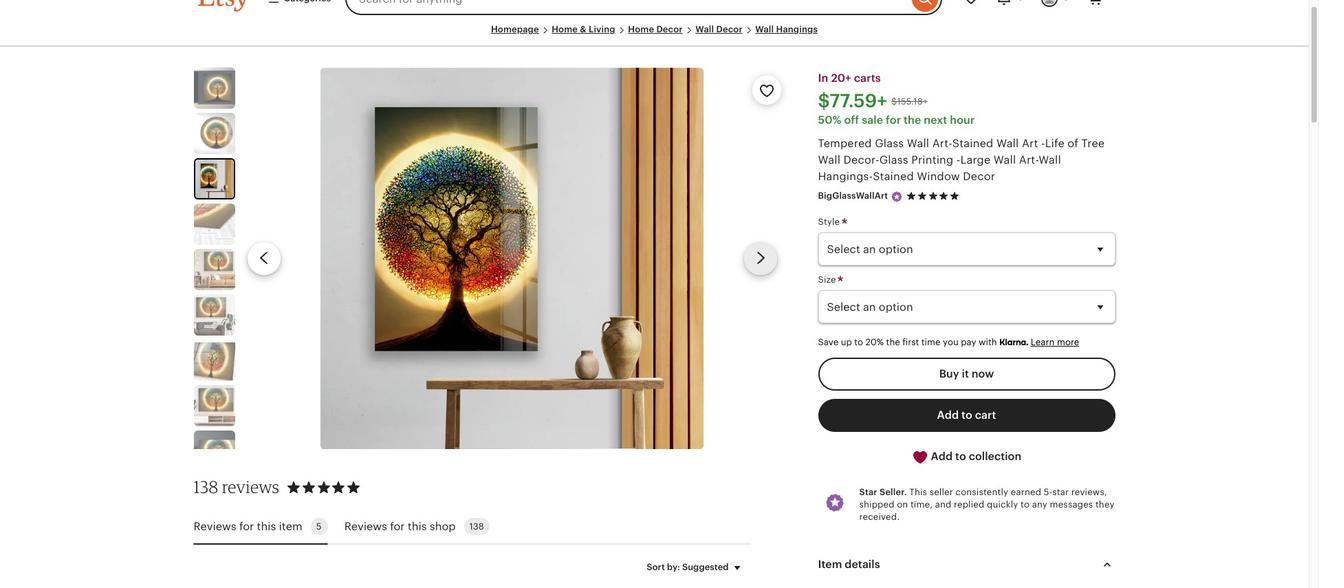 Task type: describe. For each thing, give the bounding box(es) containing it.
1 vertical spatial glass
[[879, 154, 908, 166]]

this for item
[[257, 520, 276, 532]]

wall right large on the top of the page
[[994, 154, 1016, 166]]

off
[[844, 114, 859, 126]]

large
[[960, 154, 991, 166]]

wall down tempered
[[818, 154, 841, 166]]

art
[[1022, 138, 1038, 149]]

the for for
[[904, 114, 921, 126]]

menu bar containing homepage
[[198, 23, 1111, 47]]

buy it now
[[939, 368, 994, 379]]

size
[[818, 274, 839, 285]]

add to cart
[[937, 409, 996, 421]]

tempered glass wall art-stained wall art life of tree wall image 5 image
[[194, 249, 235, 290]]

wall left 'hangings'
[[755, 24, 774, 34]]

style
[[818, 217, 842, 227]]

tree
[[1082, 138, 1105, 149]]

cart
[[975, 409, 996, 421]]

seller.
[[880, 487, 907, 497]]

homepage
[[491, 24, 539, 34]]

this
[[909, 487, 927, 497]]

pay
[[961, 337, 976, 347]]

buy it now button
[[818, 357, 1115, 390]]

time,
[[911, 499, 933, 509]]

decor inside tempered glass wall art-stained wall art -life of tree wall decor-glass printing -large wall art-wall hangings-stained window decor
[[963, 171, 995, 182]]

1 vertical spatial -
[[957, 154, 960, 166]]

shipped
[[859, 499, 895, 509]]

wall right home decor
[[696, 24, 714, 34]]

replied
[[954, 499, 984, 509]]

bigglasswallart link
[[818, 191, 888, 201]]

wall left art
[[997, 138, 1019, 149]]

sale
[[862, 114, 883, 126]]

sort by: suggested button
[[636, 553, 756, 582]]

the for 20%
[[886, 337, 900, 347]]

to inside this seller consistently earned 5-star reviews, shipped on time, and replied quickly to any messages they received.
[[1021, 499, 1030, 509]]

tempered glass wall art-stained wall art life of tree wall image 6 image
[[194, 294, 235, 336]]

in 20+ carts
[[818, 72, 881, 84]]

item
[[279, 520, 302, 532]]

add to collection button
[[818, 440, 1115, 474]]

5-
[[1044, 487, 1052, 497]]

they
[[1096, 499, 1115, 509]]

5
[[316, 522, 322, 532]]

consistently
[[956, 487, 1008, 497]]

on
[[897, 499, 908, 509]]

life
[[1045, 138, 1065, 149]]

add to collection
[[928, 450, 1022, 462]]

20+
[[831, 72, 851, 84]]

save up to 20% the first time you pay with klarna. learn more
[[818, 337, 1079, 347]]

&
[[580, 24, 587, 34]]

$77.59+
[[818, 91, 887, 112]]

collection
[[969, 450, 1022, 462]]

2 horizontal spatial for
[[886, 114, 901, 126]]

tempered glass wall art-stained wall art life of tree wall image 7 image
[[194, 340, 235, 381]]

decor-
[[844, 154, 879, 166]]

add for add to cart
[[937, 409, 959, 421]]

learn more button
[[1031, 337, 1079, 347]]

you
[[943, 337, 959, 347]]

reviews for reviews for this shop
[[344, 520, 387, 532]]

tempered glass wall art-stained wall art life of tree wall image 1 image
[[194, 68, 235, 109]]

0 vertical spatial stained
[[952, 138, 994, 149]]

printing
[[911, 154, 954, 166]]

home & living
[[552, 24, 615, 34]]

messages
[[1050, 499, 1093, 509]]

$155.18+
[[891, 96, 928, 106]]

shop
[[430, 520, 456, 532]]

with
[[979, 337, 997, 347]]

up
[[841, 337, 852, 347]]

it
[[962, 368, 969, 379]]

in
[[818, 72, 828, 84]]

138 for 138 reviews
[[194, 477, 218, 498]]

add for add to collection
[[931, 450, 953, 462]]

wall up printing
[[907, 138, 929, 149]]

seller
[[930, 487, 953, 497]]

wall down life
[[1039, 154, 1061, 166]]

50% off sale for the next hour
[[818, 114, 975, 126]]

20%
[[866, 337, 884, 347]]

wall hangings link
[[755, 24, 818, 34]]

reviews for this item
[[194, 520, 302, 532]]

star
[[859, 487, 877, 497]]

home for home decor
[[628, 24, 654, 34]]

item details
[[818, 559, 880, 570]]

1 horizontal spatial tempered glass wall art-stained wall art life of tree wall image 3 image
[[320, 68, 704, 449]]



Task type: vqa. For each thing, say whether or not it's contained in the screenshot.
(50% for 9.99
no



Task type: locate. For each thing, give the bounding box(es) containing it.
add to cart button
[[818, 399, 1115, 432]]

decor
[[656, 24, 683, 34], [716, 24, 743, 34], [963, 171, 995, 182]]

tempered
[[818, 138, 872, 149]]

0 horizontal spatial the
[[886, 337, 900, 347]]

decor down search for anything text box
[[656, 24, 683, 34]]

0 vertical spatial -
[[1041, 138, 1045, 149]]

star seller.
[[859, 487, 907, 497]]

to
[[854, 337, 863, 347], [962, 409, 972, 421], [955, 450, 966, 462], [1021, 499, 1030, 509]]

decor down large on the top of the page
[[963, 171, 995, 182]]

tempered glass wall art-stained wall art life of tree wall image 2 image
[[194, 113, 235, 154]]

to down earned
[[1021, 499, 1030, 509]]

1 horizontal spatial -
[[1041, 138, 1045, 149]]

home
[[552, 24, 578, 34], [628, 24, 654, 34]]

1 vertical spatial art-
[[1019, 154, 1039, 166]]

for down reviews
[[239, 520, 254, 532]]

1 horizontal spatial decor
[[716, 24, 743, 34]]

$77.59+ $155.18+
[[818, 91, 928, 112]]

1 horizontal spatial for
[[390, 520, 405, 532]]

for left shop
[[390, 520, 405, 532]]

138
[[194, 477, 218, 498], [469, 522, 484, 532]]

hangings-
[[818, 171, 873, 182]]

the left 'first'
[[886, 337, 900, 347]]

138 right shop
[[469, 522, 484, 532]]

now
[[972, 368, 994, 379]]

0 horizontal spatial stained
[[873, 171, 914, 182]]

art- up printing
[[932, 138, 952, 149]]

reviews right 5
[[344, 520, 387, 532]]

for
[[886, 114, 901, 126], [239, 520, 254, 532], [390, 520, 405, 532]]

sort
[[647, 562, 665, 572]]

1 vertical spatial the
[[886, 337, 900, 347]]

0 horizontal spatial decor
[[656, 24, 683, 34]]

1 vertical spatial stained
[[873, 171, 914, 182]]

0 horizontal spatial tempered glass wall art-stained wall art life of tree wall image 3 image
[[195, 160, 233, 198]]

item details button
[[806, 548, 1128, 581]]

add up seller
[[931, 450, 953, 462]]

- right art
[[1041, 138, 1045, 149]]

sort by: suggested
[[647, 562, 729, 572]]

tempered glass wall art-stained wall art life of tree wall image 8 image
[[194, 385, 235, 427]]

to inside the add to cart button
[[962, 409, 972, 421]]

learn
[[1031, 337, 1055, 347]]

received.
[[859, 512, 900, 522]]

0 vertical spatial the
[[904, 114, 921, 126]]

0 horizontal spatial home
[[552, 24, 578, 34]]

reviews for reviews for this item
[[194, 520, 236, 532]]

1 vertical spatial 138
[[469, 522, 484, 532]]

star_seller image
[[891, 190, 903, 203]]

the
[[904, 114, 921, 126], [886, 337, 900, 347]]

first
[[903, 337, 919, 347]]

of
[[1068, 138, 1079, 149]]

0 horizontal spatial this
[[257, 520, 276, 532]]

138 left reviews
[[194, 477, 218, 498]]

art-
[[932, 138, 952, 149], [1019, 154, 1039, 166]]

reviews down 138 reviews
[[194, 520, 236, 532]]

1 home from the left
[[552, 24, 578, 34]]

buy
[[939, 368, 959, 379]]

menu bar
[[198, 23, 1111, 47]]

decor left "wall hangings" link
[[716, 24, 743, 34]]

0 horizontal spatial art-
[[932, 138, 952, 149]]

0 vertical spatial 138
[[194, 477, 218, 498]]

home for home & living
[[552, 24, 578, 34]]

0 horizontal spatial 138
[[194, 477, 218, 498]]

decor for home decor
[[656, 24, 683, 34]]

living
[[589, 24, 615, 34]]

add
[[937, 409, 959, 421], [931, 450, 953, 462]]

home & living link
[[552, 24, 615, 34]]

stained up star_seller "icon"
[[873, 171, 914, 182]]

1 horizontal spatial the
[[904, 114, 921, 126]]

home down search for anything text box
[[628, 24, 654, 34]]

decor for wall decor
[[716, 24, 743, 34]]

hour
[[950, 114, 975, 126]]

1 horizontal spatial stained
[[952, 138, 994, 149]]

to inside add to collection button
[[955, 450, 966, 462]]

window
[[917, 171, 960, 182]]

this for shop
[[408, 520, 427, 532]]

bigglasswallart
[[818, 191, 888, 201]]

tempered glass wall art-stained wall art life of tree wall image 4 image
[[194, 204, 235, 245]]

home decor
[[628, 24, 683, 34]]

2 this from the left
[[408, 520, 427, 532]]

wall decor
[[696, 24, 743, 34]]

earned
[[1011, 487, 1041, 497]]

homepage link
[[491, 24, 539, 34]]

tab list
[[194, 510, 751, 545]]

home left &
[[552, 24, 578, 34]]

to left cart
[[962, 409, 972, 421]]

138 inside 'tab list'
[[469, 522, 484, 532]]

hangings
[[776, 24, 818, 34]]

tab list containing reviews for this item
[[194, 510, 751, 545]]

carts
[[854, 72, 881, 84]]

to right up on the bottom right
[[854, 337, 863, 347]]

-
[[1041, 138, 1045, 149], [957, 154, 960, 166]]

add left cart
[[937, 409, 959, 421]]

any
[[1032, 499, 1047, 509]]

2 reviews from the left
[[344, 520, 387, 532]]

more
[[1057, 337, 1079, 347]]

time
[[922, 337, 941, 347]]

next
[[924, 114, 947, 126]]

138 reviews
[[194, 477, 279, 498]]

for right sale
[[886, 114, 901, 126]]

0 horizontal spatial reviews
[[194, 520, 236, 532]]

stained up large on the top of the page
[[952, 138, 994, 149]]

details
[[845, 559, 880, 570]]

klarna.
[[999, 337, 1028, 347]]

2 home from the left
[[628, 24, 654, 34]]

reviews for this shop
[[344, 520, 456, 532]]

glass
[[875, 138, 904, 149], [879, 154, 908, 166]]

None search field
[[345, 0, 942, 15]]

for for reviews for this shop
[[390, 520, 405, 532]]

0 horizontal spatial -
[[957, 154, 960, 166]]

0 vertical spatial add
[[937, 409, 959, 421]]

quickly
[[987, 499, 1018, 509]]

this left item
[[257, 520, 276, 532]]

reviews
[[222, 477, 279, 498]]

1 horizontal spatial home
[[628, 24, 654, 34]]

50%
[[818, 114, 841, 126]]

1 horizontal spatial 138
[[469, 522, 484, 532]]

reviews,
[[1071, 487, 1107, 497]]

1 horizontal spatial art-
[[1019, 154, 1039, 166]]

wall decor link
[[696, 24, 743, 34]]

2 horizontal spatial decor
[[963, 171, 995, 182]]

1 vertical spatial add
[[931, 450, 953, 462]]

banner
[[173, 0, 1136, 23]]

suggested
[[682, 562, 729, 572]]

1 horizontal spatial reviews
[[344, 520, 387, 532]]

this left shop
[[408, 520, 427, 532]]

by:
[[667, 562, 680, 572]]

and
[[935, 499, 952, 509]]

for for reviews for this item
[[239, 520, 254, 532]]

1 horizontal spatial this
[[408, 520, 427, 532]]

1 reviews from the left
[[194, 520, 236, 532]]

the down $155.18+
[[904, 114, 921, 126]]

art- down art
[[1019, 154, 1039, 166]]

star
[[1052, 487, 1069, 497]]

tempered glass wall art-stained wall art life of tree wall image 3 image
[[320, 68, 704, 449], [195, 160, 233, 198]]

- up the window
[[957, 154, 960, 166]]

save
[[818, 337, 839, 347]]

138 for 138
[[469, 522, 484, 532]]

glass up star_seller "icon"
[[879, 154, 908, 166]]

0 vertical spatial art-
[[932, 138, 952, 149]]

to left collection
[[955, 450, 966, 462]]

0 horizontal spatial for
[[239, 520, 254, 532]]

home decor link
[[628, 24, 683, 34]]

this seller consistently earned 5-star reviews, shipped on time, and replied quickly to any messages they received.
[[859, 487, 1115, 522]]

Search for anything text field
[[345, 0, 908, 15]]

wall hangings
[[755, 24, 818, 34]]

tempered glass wall art-stained wall art -life of tree wall decor-glass printing -large wall art-wall hangings-stained window decor
[[818, 138, 1105, 182]]

0 vertical spatial glass
[[875, 138, 904, 149]]

1 this from the left
[[257, 520, 276, 532]]

glass down 50% off sale for the next hour
[[875, 138, 904, 149]]



